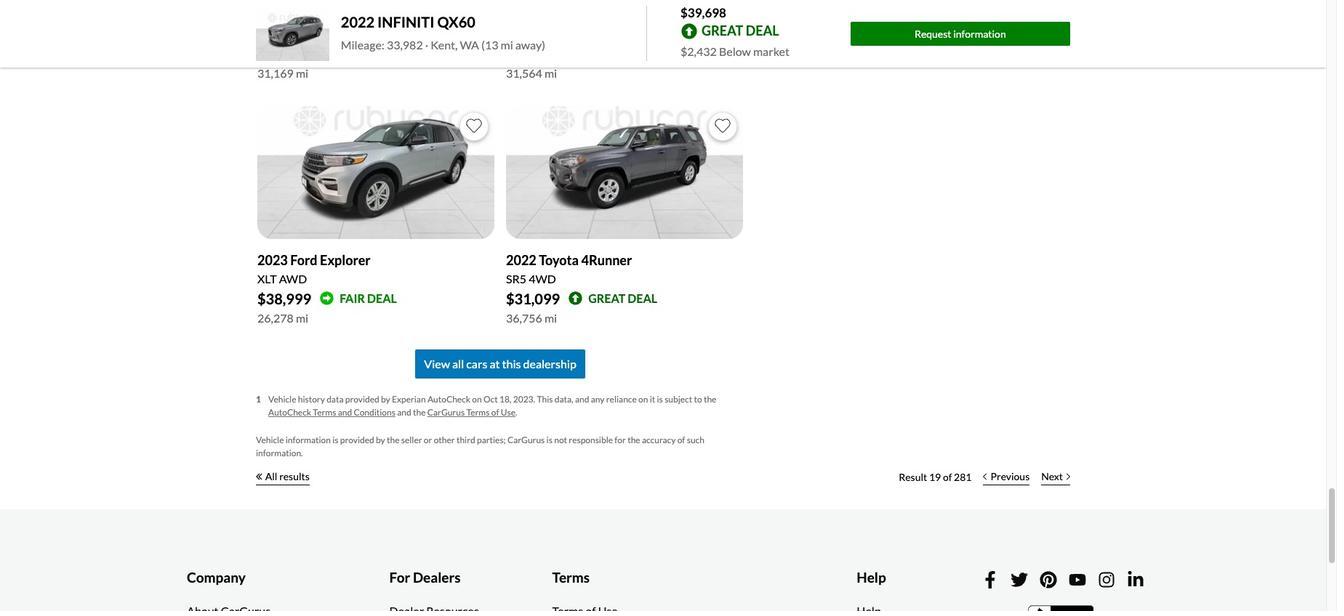 Task type: locate. For each thing, give the bounding box(es) containing it.
other
[[434, 435, 455, 446]]

0 vertical spatial 4runner
[[333, 7, 384, 23]]

281
[[955, 472, 972, 484]]

and down experian
[[397, 407, 412, 418]]

0 horizontal spatial xlt
[[258, 272, 277, 286]]

by down conditions in the bottom of the page
[[376, 435, 385, 446]]

1 horizontal spatial and
[[397, 407, 412, 418]]

4runner up mileage:
[[333, 7, 384, 23]]

0 horizontal spatial 2022
[[258, 7, 288, 23]]

1 vertical spatial great
[[589, 292, 626, 305]]

autocheck up the cargurus terms of use link
[[428, 394, 471, 405]]

great for $33,248
[[340, 46, 377, 60]]

0 horizontal spatial cargurus
[[428, 407, 465, 418]]

0 vertical spatial 2022 toyota 4runner sr5 4wd
[[258, 7, 384, 40]]

1 horizontal spatial awd
[[528, 27, 556, 40]]

information up information.
[[286, 435, 331, 446]]

sr5 up $31,099
[[506, 272, 527, 286]]

(13
[[482, 38, 499, 52]]

0 vertical spatial provided
[[345, 394, 380, 405]]

0 vertical spatial cargurus
[[428, 407, 465, 418]]

xlt
[[506, 27, 526, 40], [258, 272, 277, 286]]

great for $31,099
[[589, 292, 626, 305]]

mi down $31,699
[[545, 66, 557, 80]]

1 horizontal spatial sr5
[[506, 272, 527, 286]]

vehicle inside vehicle information is provided by the seller or other third parties; cargurus is not responsible for the accuracy of such information.
[[256, 435, 284, 446]]

vehicle right 1
[[268, 394, 296, 405]]

seller
[[401, 435, 422, 446]]

1 horizontal spatial terms
[[467, 407, 490, 418]]

great right great deal image
[[589, 292, 626, 305]]

1 vertical spatial awd
[[279, 272, 307, 286]]

0 horizontal spatial great deal
[[340, 46, 409, 60]]

next link
[[1036, 462, 1077, 494]]

below
[[719, 44, 751, 58]]

fair deal
[[340, 292, 397, 305]]

cargurus terms of use link
[[428, 407, 516, 418]]

2022 toyota 4runner sr5 4wd up great deal icon
[[258, 7, 384, 40]]

4runner
[[333, 7, 384, 23], [582, 252, 632, 268]]

awd
[[528, 27, 556, 40], [279, 272, 307, 286]]

autocheck terms and conditions link
[[268, 407, 396, 418]]

1 vertical spatial provided
[[340, 435, 374, 446]]

by up conditions in the bottom of the page
[[381, 394, 390, 405]]

great deal down infiniti on the top left of the page
[[340, 46, 409, 60]]

help
[[857, 570, 887, 586]]

previous
[[991, 471, 1030, 483]]

mi for $31,099
[[545, 311, 557, 325]]

information inside button
[[954, 27, 1007, 40]]

on
[[472, 394, 482, 405], [639, 394, 648, 405]]

1 vertical spatial of
[[678, 435, 686, 446]]

1 horizontal spatial 4wd
[[529, 272, 556, 286]]

1 vertical spatial 2022 toyota 4runner sr5 4wd
[[506, 252, 632, 286]]

is right the it on the left bottom of the page
[[657, 394, 663, 405]]

2022
[[258, 7, 288, 23], [341, 13, 375, 31], [506, 252, 537, 268]]

0 vertical spatial sr5
[[258, 27, 278, 40]]

toyota
[[290, 7, 330, 23], [539, 252, 579, 268]]

0 horizontal spatial on
[[472, 394, 482, 405]]

0 horizontal spatial toyota
[[290, 7, 330, 23]]

by
[[381, 394, 390, 405], [376, 435, 385, 446]]

0 vertical spatial of
[[492, 407, 499, 418]]

of right 19
[[943, 472, 953, 484]]

4wd up $31,099
[[529, 272, 556, 286]]

0 horizontal spatial 2022 toyota 4runner sr5 4wd
[[258, 7, 384, 40]]

19
[[930, 472, 942, 484]]

is down autocheck terms and conditions link
[[333, 435, 339, 446]]

of inside 1 vehicle history data provided by experian autocheck on oct 18, 2023. this data, and any reliance on it is subject to the autocheck terms and conditions and the cargurus terms of use .
[[492, 407, 499, 418]]

awd up $31,699
[[528, 27, 556, 40]]

0 horizontal spatial great
[[340, 46, 377, 60]]

deal for $33,248
[[379, 46, 409, 60]]

is
[[657, 394, 663, 405], [333, 435, 339, 446], [547, 435, 553, 446]]

2 horizontal spatial 2022
[[506, 252, 537, 268]]

explorer
[[320, 252, 371, 268]]

toyota for $33,248
[[290, 7, 330, 23]]

autocheck down history
[[268, 407, 311, 418]]

at
[[490, 357, 500, 371]]

2022 up the $33,248
[[258, 7, 288, 23]]

1 horizontal spatial cargurus
[[508, 435, 545, 446]]

1 vertical spatial information
[[286, 435, 331, 446]]

1 vertical spatial by
[[376, 435, 385, 446]]

0 vertical spatial 4wd
[[280, 27, 308, 40]]

information inside vehicle information is provided by the seller or other third parties; cargurus is not responsible for the accuracy of such information.
[[286, 435, 331, 446]]

2022 for $31,099
[[506, 252, 537, 268]]

2022 up $31,099
[[506, 252, 537, 268]]

0 horizontal spatial 4runner
[[333, 7, 384, 23]]

0 vertical spatial great deal
[[340, 46, 409, 60]]

1 vertical spatial great deal
[[589, 292, 658, 305]]

2023 ford explorer xlt awd
[[258, 252, 371, 286]]

2022 toyota 4runner image
[[506, 106, 743, 239]]

2 vertical spatial of
[[943, 472, 953, 484]]

previous link
[[978, 462, 1036, 494]]

0 horizontal spatial and
[[338, 407, 352, 418]]

0 vertical spatial awd
[[528, 27, 556, 40]]

sr5 up the $33,248
[[258, 27, 278, 40]]

1 horizontal spatial xlt
[[506, 27, 526, 40]]

1 vertical spatial vehicle
[[256, 435, 284, 446]]

not
[[554, 435, 567, 446]]

mi
[[501, 38, 513, 52], [296, 66, 309, 80], [545, 66, 557, 80], [296, 311, 309, 325], [545, 311, 557, 325]]

0 horizontal spatial 4wd
[[280, 27, 308, 40]]

for
[[615, 435, 626, 446]]

is inside 1 vehicle history data provided by experian autocheck on oct 18, 2023. this data, and any reliance on it is subject to the autocheck terms and conditions and the cargurus terms of use .
[[657, 394, 663, 405]]

4runner up great deal image
[[582, 252, 632, 268]]

deal down infiniti on the top left of the page
[[379, 46, 409, 60]]

on left the oct
[[472, 394, 482, 405]]

0 vertical spatial great
[[340, 46, 377, 60]]

31,169
[[258, 66, 294, 80]]

2023 ford explorer image
[[258, 106, 495, 239]]

2 horizontal spatial is
[[657, 394, 663, 405]]

mi right (13
[[501, 38, 513, 52]]

awd down ford
[[279, 272, 307, 286]]

and left any
[[575, 394, 590, 405]]

xlt awd
[[506, 27, 556, 40]]

for
[[390, 570, 410, 586]]

deal right great deal image
[[628, 292, 658, 305]]

1 horizontal spatial information
[[954, 27, 1007, 40]]

toyota up great deal icon
[[290, 7, 330, 23]]

cargurus inside 1 vehicle history data provided by experian autocheck on oct 18, 2023. this data, and any reliance on it is subject to the autocheck terms and conditions and the cargurus terms of use .
[[428, 407, 465, 418]]

1 horizontal spatial on
[[639, 394, 648, 405]]

2022 for $33,248
[[258, 7, 288, 23]]

1 horizontal spatial 4runner
[[582, 252, 632, 268]]

information right request
[[954, 27, 1007, 40]]

2022 toyota 4runner sr5 4wd
[[258, 7, 384, 40], [506, 252, 632, 286]]

cargurus up other
[[428, 407, 465, 418]]

this
[[537, 394, 553, 405]]

of left use
[[492, 407, 499, 418]]

1 vertical spatial 4wd
[[529, 272, 556, 286]]

0 horizontal spatial information
[[286, 435, 331, 446]]

information
[[954, 27, 1007, 40], [286, 435, 331, 446]]

on left the it on the left bottom of the page
[[639, 394, 648, 405]]

vehicle up information.
[[256, 435, 284, 446]]

fair deal image
[[320, 292, 334, 306]]

conditions
[[354, 407, 396, 418]]

provided inside vehicle information is provided by the seller or other third parties; cargurus is not responsible for the accuracy of such information.
[[340, 435, 374, 446]]

good deal
[[589, 46, 656, 60]]

autocheck
[[428, 394, 471, 405], [268, 407, 311, 418]]

deal for $31,099
[[628, 292, 658, 305]]

provided up conditions in the bottom of the page
[[345, 394, 380, 405]]

and down data
[[338, 407, 352, 418]]

0 horizontal spatial terms
[[313, 407, 336, 418]]

1 horizontal spatial great deal
[[589, 292, 658, 305]]

0 vertical spatial by
[[381, 394, 390, 405]]

0 vertical spatial toyota
[[290, 7, 330, 23]]

$2,432
[[681, 44, 717, 58]]

deal
[[379, 46, 409, 60], [627, 46, 656, 60], [367, 292, 397, 305], [628, 292, 658, 305]]

xlt up $31,699
[[506, 27, 526, 40]]

36,756
[[506, 311, 543, 325]]

provided
[[345, 394, 380, 405], [340, 435, 374, 446]]

all results
[[265, 471, 310, 483]]

information for vehicle
[[286, 435, 331, 446]]

great right great deal icon
[[340, 46, 377, 60]]

request
[[915, 27, 952, 40]]

cargurus down .
[[508, 435, 545, 446]]

provided down conditions in the bottom of the page
[[340, 435, 374, 446]]

oct
[[484, 394, 498, 405]]

1 horizontal spatial 2022 toyota 4runner sr5 4wd
[[506, 252, 632, 286]]

mi for $31,699
[[545, 66, 557, 80]]

2022 up mileage:
[[341, 13, 375, 31]]

click for the bbb business review of this auto listing service in cambridge ma image
[[1029, 604, 1099, 612]]

.
[[516, 407, 518, 418]]

request information
[[915, 27, 1007, 40]]

terms
[[313, 407, 336, 418], [467, 407, 490, 418], [553, 570, 590, 586]]

mi down $31,099
[[545, 311, 557, 325]]

0 vertical spatial autocheck
[[428, 394, 471, 405]]

great deal image
[[320, 47, 334, 60]]

mi down $38,999
[[296, 311, 309, 325]]

toyota up great deal image
[[539, 252, 579, 268]]

1 vertical spatial 4runner
[[582, 252, 632, 268]]

the right to
[[704, 394, 717, 405]]

2 horizontal spatial and
[[575, 394, 590, 405]]

xlt down 2023
[[258, 272, 277, 286]]

2022 toyota 4runner sr5 4wd up great deal image
[[506, 252, 632, 286]]

cargurus
[[428, 407, 465, 418], [508, 435, 545, 446]]

of
[[492, 407, 499, 418], [678, 435, 686, 446], [943, 472, 953, 484]]

0 horizontal spatial sr5
[[258, 27, 278, 40]]

1 vertical spatial cargurus
[[508, 435, 545, 446]]

great deal for $33,248
[[340, 46, 409, 60]]

0 horizontal spatial autocheck
[[268, 407, 311, 418]]

the
[[704, 394, 717, 405], [413, 407, 426, 418], [387, 435, 400, 446], [628, 435, 641, 446]]

sr5 for $33,248
[[258, 27, 278, 40]]

1 horizontal spatial of
[[678, 435, 686, 446]]

1 vertical spatial toyota
[[539, 252, 579, 268]]

fair
[[340, 292, 365, 305]]

vehicle
[[268, 394, 296, 405], [256, 435, 284, 446]]

any
[[591, 394, 605, 405]]

history
[[298, 394, 325, 405]]

xlt inside 2023 ford explorer xlt awd
[[258, 272, 277, 286]]

deal right the good
[[627, 46, 656, 60]]

mi down the $33,248
[[296, 66, 309, 80]]

is left not
[[547, 435, 553, 446]]

1 horizontal spatial great
[[589, 292, 626, 305]]

ford
[[290, 252, 318, 268]]

1 vertical spatial sr5
[[506, 272, 527, 286]]

0 horizontal spatial awd
[[279, 272, 307, 286]]

1 horizontal spatial toyota
[[539, 252, 579, 268]]

result 19 of 281
[[899, 472, 972, 484]]

1 horizontal spatial 2022
[[341, 13, 375, 31]]

great deal right great deal image
[[589, 292, 658, 305]]

1 vertical spatial xlt
[[258, 272, 277, 286]]

2022 toyota 4runner sr5 4wd for $33,248
[[258, 7, 384, 40]]

0 horizontal spatial of
[[492, 407, 499, 418]]

and
[[575, 394, 590, 405], [338, 407, 352, 418], [397, 407, 412, 418]]

deal right 'fair'
[[367, 292, 397, 305]]

0 vertical spatial vehicle
[[268, 394, 296, 405]]

information for request
[[954, 27, 1007, 40]]

dealers
[[413, 570, 461, 586]]

of left such
[[678, 435, 686, 446]]

infiniti
[[378, 13, 435, 31]]

0 vertical spatial information
[[954, 27, 1007, 40]]

the down experian
[[413, 407, 426, 418]]

4wd up the $33,248
[[280, 27, 308, 40]]



Task type: vqa. For each thing, say whether or not it's contained in the screenshot.
head
no



Task type: describe. For each thing, give the bounding box(es) containing it.
by inside vehicle information is provided by the seller or other third parties; cargurus is not responsible for the accuracy of such information.
[[376, 435, 385, 446]]

26,278
[[258, 311, 294, 325]]

18,
[[500, 394, 512, 405]]

parties;
[[477, 435, 506, 446]]

deal for $38,999
[[367, 292, 397, 305]]

0 horizontal spatial is
[[333, 435, 339, 446]]

subject
[[665, 394, 693, 405]]

33,982
[[387, 38, 423, 52]]

1
[[256, 394, 261, 405]]

2022 toyota 4runner sr5 4wd for $31,099
[[506, 252, 632, 286]]

2023
[[258, 252, 288, 268]]

$31,699
[[506, 45, 560, 62]]

results
[[279, 471, 310, 483]]

2 horizontal spatial terms
[[553, 570, 590, 586]]

2 horizontal spatial of
[[943, 472, 953, 484]]

third
[[457, 435, 476, 446]]

36,756 mi
[[506, 311, 557, 325]]

market
[[754, 44, 790, 58]]

great deal for $31,099
[[589, 292, 658, 305]]

it
[[650, 394, 656, 405]]

company
[[187, 570, 246, 586]]

2022 inside 2022 infiniti qx60 mileage: 33,982 · kent, wa (13 mi away)
[[341, 13, 375, 31]]

1 vertical spatial autocheck
[[268, 407, 311, 418]]

26,278 mi
[[258, 311, 309, 325]]

mi for $38,999
[[296, 311, 309, 325]]

experian
[[392, 394, 426, 405]]

1 horizontal spatial autocheck
[[428, 394, 471, 405]]

$39,698
[[681, 5, 727, 20]]

or
[[424, 435, 432, 446]]

view all cars at this dealership link
[[416, 350, 585, 379]]

awd inside 2023 ford explorer xlt awd
[[279, 272, 307, 286]]

reliance
[[607, 394, 637, 405]]

such
[[687, 435, 705, 446]]

this
[[502, 357, 521, 371]]

vehicle inside 1 vehicle history data provided by experian autocheck on oct 18, 2023. this data, and any reliance on it is subject to the autocheck terms and conditions and the cargurus terms of use .
[[268, 394, 296, 405]]

data,
[[555, 394, 574, 405]]

chevron double left image
[[256, 474, 262, 481]]

dealership
[[523, 357, 577, 371]]

cargurus inside vehicle information is provided by the seller or other third parties; cargurus is not responsible for the accuracy of such information.
[[508, 435, 545, 446]]

2022 infiniti qx60 image
[[256, 6, 329, 61]]

4runner for $31,099
[[582, 252, 632, 268]]

$31,099
[[506, 290, 560, 308]]

mi inside 2022 infiniti qx60 mileage: 33,982 · kent, wa (13 mi away)
[[501, 38, 513, 52]]

mi for $33,248
[[296, 66, 309, 80]]

the left seller
[[387, 435, 400, 446]]

result
[[899, 472, 928, 484]]

accuracy
[[642, 435, 676, 446]]

chevron right image
[[1067, 474, 1071, 481]]

31,564
[[506, 66, 543, 80]]

view all cars at this dealership
[[424, 357, 577, 371]]

$2,432 below market
[[681, 44, 790, 58]]

great
[[702, 22, 744, 38]]

chevron left image
[[984, 474, 988, 481]]

cars
[[467, 357, 488, 371]]

great deal
[[702, 22, 780, 38]]

to
[[694, 394, 702, 405]]

mileage:
[[341, 38, 385, 52]]

use
[[501, 407, 516, 418]]

provided inside 1 vehicle history data provided by experian autocheck on oct 18, 2023. this data, and any reliance on it is subject to the autocheck terms and conditions and the cargurus terms of use .
[[345, 394, 380, 405]]

deal
[[746, 22, 780, 38]]

all
[[265, 471, 278, 483]]

0 vertical spatial xlt
[[506, 27, 526, 40]]

1 on from the left
[[472, 394, 482, 405]]

view
[[424, 357, 450, 371]]

2 on from the left
[[639, 394, 648, 405]]

·
[[425, 38, 429, 52]]

next
[[1042, 471, 1064, 483]]

by inside 1 vehicle history data provided by experian autocheck on oct 18, 2023. this data, and any reliance on it is subject to the autocheck terms and conditions and the cargurus terms of use .
[[381, 394, 390, 405]]

of inside vehicle information is provided by the seller or other third parties; cargurus is not responsible for the accuracy of such information.
[[678, 435, 686, 446]]

2023.
[[513, 394, 536, 405]]

1 vehicle history data provided by experian autocheck on oct 18, 2023. this data, and any reliance on it is subject to the autocheck terms and conditions and the cargurus terms of use .
[[256, 394, 717, 418]]

1 horizontal spatial is
[[547, 435, 553, 446]]

31,169 mi
[[258, 66, 309, 80]]

kent,
[[431, 38, 458, 52]]

$38,999
[[258, 290, 311, 308]]

the right "for"
[[628, 435, 641, 446]]

sr5 for $31,099
[[506, 272, 527, 286]]

toyota for $31,099
[[539, 252, 579, 268]]

4runner for $33,248
[[333, 7, 384, 23]]

great deal image
[[569, 292, 583, 306]]

information.
[[256, 448, 303, 459]]

for dealers
[[390, 570, 461, 586]]

vehicle information is provided by the seller or other third parties; cargurus is not responsible for the accuracy of such information.
[[256, 435, 705, 459]]

qx60
[[438, 13, 476, 31]]

4wd for $31,099
[[529, 272, 556, 286]]

all results link
[[256, 462, 310, 494]]

request information button
[[851, 22, 1071, 46]]

wa
[[460, 38, 479, 52]]

all
[[452, 357, 464, 371]]

$33,248
[[258, 45, 311, 62]]

good
[[589, 46, 624, 60]]

4wd for $33,248
[[280, 27, 308, 40]]

31,564 mi
[[506, 66, 557, 80]]

responsible
[[569, 435, 613, 446]]

2022 infiniti qx60 mileage: 33,982 · kent, wa (13 mi away)
[[341, 13, 546, 52]]

away)
[[516, 38, 546, 52]]

data
[[327, 394, 344, 405]]



